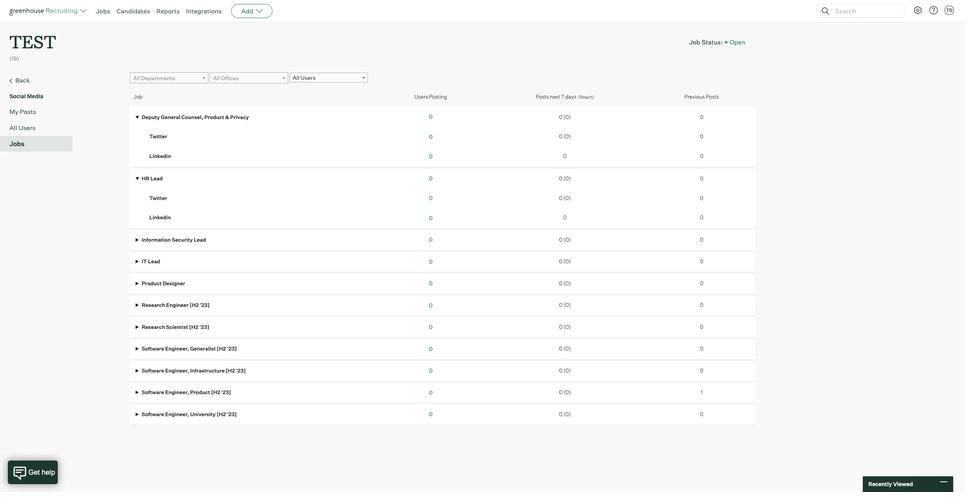 Task type: vqa. For each thing, say whether or not it's contained in the screenshot.
'XYChart' image corresponding to created
no



Task type: locate. For each thing, give the bounding box(es) containing it.
engineer, down scientist
[[165, 346, 189, 352]]

0 (0) for research scientist [h2 '23]
[[559, 324, 571, 330]]

posts inside the my posts link
[[20, 108, 36, 115]]

test
[[9, 30, 56, 53]]

0 vertical spatial jobs link
[[96, 7, 110, 15]]

job left status:
[[689, 38, 700, 46]]

linkedin up information
[[149, 214, 171, 221]]

10 0 (0) from the top
[[559, 346, 571, 352]]

0 horizontal spatial jobs
[[9, 140, 24, 148]]

engineer, for university
[[165, 411, 189, 417]]

all users
[[293, 74, 316, 81], [9, 124, 36, 132]]

integrations link
[[186, 7, 222, 15]]

1 vertical spatial jobs
[[9, 140, 24, 148]]

10 (0) from the top
[[564, 346, 571, 352]]

2 research from the top
[[142, 324, 165, 330]]

7 (0) from the top
[[564, 280, 571, 286]]

2 (0) from the top
[[564, 133, 571, 140]]

0 vertical spatial lead
[[150, 175, 163, 182]]

engineer, for generalist
[[165, 346, 189, 352]]

product down it lead
[[142, 280, 162, 286]]

my
[[9, 108, 18, 115]]

lead right it
[[148, 258, 160, 265]]

12 (0) from the top
[[564, 389, 571, 396]]

lead right security on the left
[[194, 237, 206, 243]]

product up university
[[190, 389, 210, 396]]

(0) for software engineer, product [h2 '23]
[[564, 389, 571, 396]]

13 0 (0) from the top
[[559, 411, 571, 417]]

linkedin
[[149, 153, 171, 159], [149, 214, 171, 221]]

0 vertical spatial twitter
[[149, 133, 167, 140]]

jobs link
[[96, 7, 110, 15], [9, 139, 69, 148]]

(19)
[[9, 55, 19, 62]]

add
[[241, 7, 253, 15]]

0 vertical spatial users
[[301, 74, 316, 81]]

engineer, up software engineer, product [h2 '23]
[[165, 367, 189, 374]]

[h2 for generalist
[[217, 346, 226, 352]]

days
[[565, 93, 577, 100]]

11 0 (0) from the top
[[559, 367, 571, 374]]

it lead
[[141, 258, 160, 265]]

6 0 (0) from the top
[[559, 258, 571, 265]]

11 (0) from the top
[[564, 367, 571, 374]]

2 horizontal spatial users
[[415, 94, 428, 100]]

td button
[[943, 4, 956, 17]]

9 0 link from the top
[[429, 280, 433, 287]]

6 0 link from the top
[[429, 215, 433, 221]]

counsel,
[[181, 114, 203, 120]]

6 (0) from the top
[[564, 258, 571, 265]]

jobs left candidates link
[[96, 7, 110, 15]]

(reach)
[[578, 94, 594, 100]]

2 vertical spatial lead
[[148, 258, 160, 265]]

'23]
[[200, 302, 210, 308], [199, 324, 209, 330], [227, 346, 237, 352], [236, 367, 246, 374], [221, 389, 231, 396], [227, 411, 237, 417]]

product designer
[[141, 280, 185, 286]]

general
[[161, 114, 180, 120]]

designer
[[163, 280, 185, 286]]

1 horizontal spatial all users link
[[289, 73, 368, 83]]

0
[[429, 113, 433, 120], [559, 114, 563, 120], [700, 114, 704, 120], [429, 133, 433, 140], [559, 133, 563, 140], [700, 133, 704, 140], [563, 153, 567, 159], [700, 153, 704, 159], [429, 153, 433, 160], [429, 175, 433, 182], [559, 175, 563, 182], [700, 175, 704, 182], [429, 195, 433, 201], [559, 195, 563, 201], [700, 195, 704, 201], [563, 214, 567, 221], [700, 214, 704, 221], [429, 215, 433, 221], [429, 236, 433, 243], [559, 237, 563, 243], [700, 237, 704, 243], [429, 258, 433, 265], [559, 258, 563, 265], [700, 258, 704, 265], [429, 280, 433, 287], [559, 280, 563, 286], [700, 280, 704, 286], [429, 302, 433, 309], [559, 302, 563, 308], [700, 302, 704, 308], [429, 324, 433, 330], [559, 324, 563, 330], [700, 324, 704, 330], [429, 345, 433, 352], [559, 346, 563, 352], [700, 346, 704, 352], [429, 367, 433, 374], [559, 367, 563, 374], [700, 367, 704, 374], [429, 389, 433, 396], [559, 389, 563, 396], [429, 411, 433, 418], [559, 411, 563, 417], [700, 411, 704, 417]]

engineer, down software engineer, product [h2 '23]
[[165, 411, 189, 417]]

0 (0) for information security lead
[[559, 237, 571, 243]]

1 software from the top
[[142, 346, 164, 352]]

0 vertical spatial linkedin
[[149, 153, 171, 159]]

reports
[[156, 7, 180, 15]]

[h2 right scientist
[[189, 324, 198, 330]]

all offices link
[[209, 72, 288, 84]]

4 software from the top
[[142, 411, 164, 417]]

0 link
[[429, 113, 433, 120], [429, 133, 433, 140], [429, 153, 433, 160], [429, 175, 433, 182], [429, 195, 433, 201], [429, 215, 433, 221], [429, 236, 433, 243], [429, 258, 433, 265], [429, 280, 433, 287], [429, 302, 433, 309], [429, 324, 433, 330], [429, 345, 433, 352], [429, 367, 433, 374], [429, 389, 433, 396], [429, 411, 433, 418]]

1 vertical spatial job
[[134, 94, 142, 100]]

[h2 right generalist
[[217, 346, 226, 352]]

1 vertical spatial product
[[142, 280, 162, 286]]

1 vertical spatial research
[[142, 324, 165, 330]]

3 software from the top
[[142, 389, 164, 396]]

0 (0) for software engineer, generalist [h2 '23]
[[559, 346, 571, 352]]

1 engineer, from the top
[[165, 346, 189, 352]]

job up deputy
[[134, 94, 142, 100]]

2 linkedin from the top
[[149, 214, 171, 221]]

my posts
[[9, 108, 36, 115]]

'23] down infrastructure
[[221, 389, 231, 396]]

research
[[142, 302, 165, 308], [142, 324, 165, 330]]

product
[[204, 114, 224, 120], [142, 280, 162, 286], [190, 389, 210, 396]]

greenhouse recruiting image
[[9, 6, 80, 16]]

jobs link down the my posts link at the left of page
[[9, 139, 69, 148]]

0 vertical spatial jobs
[[96, 7, 110, 15]]

5 (0) from the top
[[564, 237, 571, 243]]

7 0 link from the top
[[429, 236, 433, 243]]

(0) for software engineer, university [h2 '23]
[[564, 411, 571, 417]]

(0) for product designer
[[564, 280, 571, 286]]

jobs link left candidates link
[[96, 7, 110, 15]]

twitter down hr lead
[[149, 195, 167, 201]]

viewed
[[893, 481, 913, 488]]

1 horizontal spatial all users
[[293, 74, 316, 81]]

2 0 (0) from the top
[[559, 133, 571, 140]]

8 0 (0) from the top
[[559, 302, 571, 308]]

twitter down deputy
[[149, 133, 167, 140]]

my posts link
[[9, 107, 69, 116]]

social media
[[9, 93, 43, 99]]

0 0 0
[[429, 113, 433, 160], [700, 114, 704, 159], [429, 175, 433, 221], [700, 175, 704, 221]]

[h2 right engineer
[[190, 302, 199, 308]]

'23] right generalist
[[227, 346, 237, 352]]

research engineer [h2 '23]
[[141, 302, 210, 308]]

'23] for product
[[221, 389, 231, 396]]

social
[[9, 93, 26, 99]]

software
[[142, 346, 164, 352], [142, 367, 164, 374], [142, 389, 164, 396], [142, 411, 164, 417]]

open
[[730, 38, 745, 46]]

3 engineer, from the top
[[165, 389, 189, 396]]

software for software engineer, university [h2 '23]
[[142, 411, 164, 417]]

5 0 (0) from the top
[[559, 237, 571, 243]]

0 horizontal spatial posts
[[20, 108, 36, 115]]

all users link
[[289, 73, 368, 83], [9, 123, 69, 132]]

1 vertical spatial twitter
[[149, 195, 167, 201]]

job for job status:
[[689, 38, 700, 46]]

[h2 for infrastructure
[[226, 367, 235, 374]]

9 0 (0) from the top
[[559, 324, 571, 330]]

lead for it lead
[[148, 258, 160, 265]]

jobs
[[96, 7, 110, 15], [9, 140, 24, 148]]

[h2 right university
[[217, 411, 226, 417]]

posts right my
[[20, 108, 36, 115]]

linkedin up hr lead
[[149, 153, 171, 159]]

[h2 down infrastructure
[[211, 389, 220, 396]]

engineer,
[[165, 346, 189, 352], [165, 367, 189, 374], [165, 389, 189, 396], [165, 411, 189, 417]]

offices
[[221, 75, 239, 81]]

0 (0)
[[559, 114, 571, 120], [559, 133, 571, 140], [559, 175, 571, 182], [559, 195, 571, 201], [559, 237, 571, 243], [559, 258, 571, 265], [559, 280, 571, 286], [559, 302, 571, 308], [559, 324, 571, 330], [559, 346, 571, 352], [559, 367, 571, 374], [559, 389, 571, 396], [559, 411, 571, 417]]

0 horizontal spatial all users
[[9, 124, 36, 132]]

deputy
[[142, 114, 160, 120]]

information
[[142, 237, 171, 243]]

8 (0) from the top
[[564, 302, 571, 308]]

hr
[[142, 175, 149, 182]]

1 vertical spatial linkedin
[[149, 214, 171, 221]]

jobs down my
[[9, 140, 24, 148]]

0 (0) for software engineer, product [h2 '23]
[[559, 389, 571, 396]]

13 (0) from the top
[[564, 411, 571, 417]]

1 horizontal spatial job
[[689, 38, 700, 46]]

(0) for software engineer, infrastructure [h2 '23]
[[564, 367, 571, 374]]

[h2 for university
[[217, 411, 226, 417]]

4 engineer, from the top
[[165, 411, 189, 417]]

users
[[301, 74, 316, 81], [415, 94, 428, 100], [19, 124, 36, 132]]

Search text field
[[834, 5, 897, 17]]

0 vertical spatial research
[[142, 302, 165, 308]]

lead
[[150, 175, 163, 182], [194, 237, 206, 243], [148, 258, 160, 265]]

2 software from the top
[[142, 367, 164, 374]]

generalist
[[190, 346, 216, 352]]

privacy
[[230, 114, 249, 120]]

job
[[689, 38, 700, 46], [134, 94, 142, 100]]

posts left next
[[536, 93, 549, 100]]

media
[[27, 93, 43, 99]]

(0) for research engineer [h2 '23]
[[564, 302, 571, 308]]

2 vertical spatial product
[[190, 389, 210, 396]]

2 twitter from the top
[[149, 195, 167, 201]]

1 vertical spatial all users link
[[9, 123, 69, 132]]

0 horizontal spatial users
[[19, 124, 36, 132]]

software for software engineer, generalist [h2 '23]
[[142, 346, 164, 352]]

2 engineer, from the top
[[165, 367, 189, 374]]

(0)
[[564, 114, 571, 120], [564, 133, 571, 140], [564, 175, 571, 182], [564, 195, 571, 201], [564, 237, 571, 243], [564, 258, 571, 265], [564, 280, 571, 286], [564, 302, 571, 308], [564, 324, 571, 330], [564, 346, 571, 352], [564, 367, 571, 374], [564, 389, 571, 396], [564, 411, 571, 417]]

'23] right university
[[227, 411, 237, 417]]

1 vertical spatial jobs link
[[9, 139, 69, 148]]

'23] for university
[[227, 411, 237, 417]]

posts
[[536, 93, 549, 100], [706, 94, 719, 100], [20, 108, 36, 115]]

departments
[[141, 75, 175, 81]]

12 0 (0) from the top
[[559, 389, 571, 396]]

engineer, up software engineer, university [h2 '23]
[[165, 389, 189, 396]]

posts right previous
[[706, 94, 719, 100]]

'23] up generalist
[[199, 324, 209, 330]]

product left &
[[204, 114, 224, 120]]

1 horizontal spatial jobs link
[[96, 7, 110, 15]]

2 horizontal spatial posts
[[706, 94, 719, 100]]

0 vertical spatial all users
[[293, 74, 316, 81]]

[h2 right infrastructure
[[226, 367, 235, 374]]

9 (0) from the top
[[564, 324, 571, 330]]

hr lead
[[141, 175, 163, 182]]

1 linkedin from the top
[[149, 153, 171, 159]]

research down product designer
[[142, 302, 165, 308]]

'23] for infrastructure
[[236, 367, 246, 374]]

0 horizontal spatial job
[[134, 94, 142, 100]]

7 0 (0) from the top
[[559, 280, 571, 286]]

0 vertical spatial job
[[689, 38, 700, 46]]

research left scientist
[[142, 324, 165, 330]]

5 0 link from the top
[[429, 195, 433, 201]]

3 (0) from the top
[[564, 175, 571, 182]]

1 twitter from the top
[[149, 133, 167, 140]]

all
[[293, 74, 300, 81], [133, 75, 140, 81], [213, 75, 220, 81], [9, 124, 17, 132]]

twitter
[[149, 133, 167, 140], [149, 195, 167, 201]]

1 research from the top
[[142, 302, 165, 308]]

4 0 (0) from the top
[[559, 195, 571, 201]]

software for software engineer, product [h2 '23]
[[142, 389, 164, 396]]

lead right hr
[[150, 175, 163, 182]]

'23] right infrastructure
[[236, 367, 246, 374]]

[h2
[[190, 302, 199, 308], [189, 324, 198, 330], [217, 346, 226, 352], [226, 367, 235, 374], [211, 389, 220, 396], [217, 411, 226, 417]]



Task type: describe. For each thing, give the bounding box(es) containing it.
information security lead
[[141, 237, 206, 243]]

next
[[550, 93, 560, 100]]

posts for my posts
[[20, 108, 36, 115]]

engineer, for infrastructure
[[165, 367, 189, 374]]

'23] right engineer
[[200, 302, 210, 308]]

scientist
[[166, 324, 188, 330]]

software engineer, product [h2 '23]
[[141, 389, 231, 396]]

2 vertical spatial users
[[19, 124, 36, 132]]

1 vertical spatial all users
[[9, 124, 36, 132]]

1 horizontal spatial users
[[301, 74, 316, 81]]

&
[[225, 114, 229, 120]]

candidates
[[117, 7, 150, 15]]

posting
[[429, 94, 447, 100]]

posts next 7 days (reach)
[[536, 93, 594, 100]]

university
[[190, 411, 216, 417]]

previous
[[685, 94, 705, 100]]

research scientist [h2 '23]
[[141, 324, 209, 330]]

3 0 link from the top
[[429, 153, 433, 160]]

1 vertical spatial lead
[[194, 237, 206, 243]]

lead for hr lead
[[150, 175, 163, 182]]

engineer
[[166, 302, 189, 308]]

all inside "link"
[[133, 75, 140, 81]]

1 vertical spatial users
[[415, 94, 428, 100]]

linkedin for lead
[[149, 214, 171, 221]]

1
[[701, 389, 703, 396]]

linkedin for general
[[149, 153, 171, 159]]

job for job
[[134, 94, 142, 100]]

recently
[[869, 481, 892, 488]]

2 0 link from the top
[[429, 133, 433, 140]]

it
[[142, 258, 147, 265]]

status:
[[702, 38, 723, 46]]

all offices
[[213, 75, 239, 81]]

(0) for research scientist [h2 '23]
[[564, 324, 571, 330]]

posts for previous posts
[[706, 94, 719, 100]]

15 0 link from the top
[[429, 411, 433, 418]]

all departments
[[133, 75, 175, 81]]

1 0 (0) from the top
[[559, 114, 571, 120]]

candidates link
[[117, 7, 150, 15]]

(0) for it lead
[[564, 258, 571, 265]]

recently viewed
[[869, 481, 913, 488]]

research for scientist
[[142, 324, 165, 330]]

back
[[15, 76, 30, 84]]

software for software engineer, infrastructure [h2 '23]
[[142, 367, 164, 374]]

[h2 for product
[[211, 389, 220, 396]]

all departments link
[[130, 72, 208, 84]]

4 (0) from the top
[[564, 195, 571, 201]]

research for engineer
[[142, 302, 165, 308]]

td
[[946, 7, 953, 13]]

0 vertical spatial product
[[204, 114, 224, 120]]

0 (0) for research engineer [h2 '23]
[[559, 302, 571, 308]]

(0) for software engineer, generalist [h2 '23]
[[564, 346, 571, 352]]

7
[[561, 93, 564, 100]]

0 (0) for it lead
[[559, 258, 571, 265]]

'23] for generalist
[[227, 346, 237, 352]]

11 0 link from the top
[[429, 324, 433, 330]]

1 0 link from the top
[[429, 113, 433, 120]]

12 0 link from the top
[[429, 345, 433, 352]]

0 (0) for software engineer, university [h2 '23]
[[559, 411, 571, 417]]

test link
[[9, 22, 56, 55]]

twitter for lead
[[149, 195, 167, 201]]

3 0 (0) from the top
[[559, 175, 571, 182]]

1 horizontal spatial jobs
[[96, 7, 110, 15]]

(0) for information security lead
[[564, 237, 571, 243]]

13 0 link from the top
[[429, 367, 433, 374]]

engineer, for product
[[165, 389, 189, 396]]

previous posts
[[685, 94, 719, 100]]

reports link
[[156, 7, 180, 15]]

software engineer, infrastructure [h2 '23]
[[141, 367, 246, 374]]

security
[[172, 237, 193, 243]]

job status:
[[689, 38, 723, 46]]

software engineer, generalist [h2 '23]
[[141, 346, 237, 352]]

test (19)
[[9, 30, 56, 62]]

td button
[[945, 6, 954, 15]]

10 0 link from the top
[[429, 302, 433, 309]]

0 horizontal spatial jobs link
[[9, 139, 69, 148]]

integrations
[[186, 7, 222, 15]]

0 (0) for software engineer, infrastructure [h2 '23]
[[559, 367, 571, 374]]

add button
[[231, 4, 273, 18]]

software engineer, university [h2 '23]
[[141, 411, 237, 417]]

0 horizontal spatial all users link
[[9, 123, 69, 132]]

infrastructure
[[190, 367, 225, 374]]

14 0 link from the top
[[429, 389, 433, 396]]

8 0 link from the top
[[429, 258, 433, 265]]

0 (0) for product designer
[[559, 280, 571, 286]]

back link
[[9, 75, 69, 86]]

4 0 link from the top
[[429, 175, 433, 182]]

deputy general counsel, product & privacy
[[141, 114, 249, 120]]

1 horizontal spatial posts
[[536, 93, 549, 100]]

0 vertical spatial all users link
[[289, 73, 368, 83]]

twitter for general
[[149, 133, 167, 140]]

configure image
[[913, 6, 923, 15]]

1 (0) from the top
[[564, 114, 571, 120]]

users posting
[[415, 94, 447, 100]]



